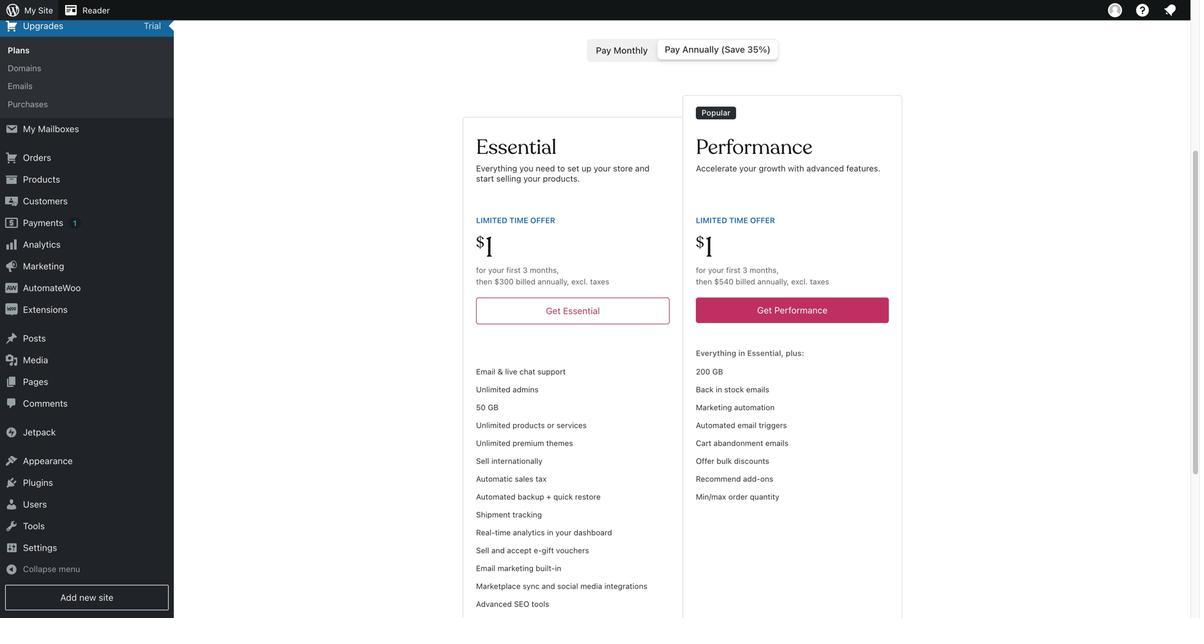 Task type: locate. For each thing, give the bounding box(es) containing it.
gb right 200
[[712, 367, 723, 376]]

min/max
[[696, 493, 726, 502]]

excl. inside the for your first 3 months, then $540 billed annually, excl. taxes
[[791, 277, 808, 286]]

1 horizontal spatial gb
[[712, 367, 723, 376]]

then
[[476, 277, 492, 286], [696, 277, 712, 286]]

everything inside everything you need to set up your store and start selling your products.
[[476, 164, 517, 173]]

1 horizontal spatial marketing
[[696, 403, 732, 412]]

1 vertical spatial email
[[476, 564, 495, 573]]

1 months, from the left
[[530, 266, 559, 275]]

automated email triggers
[[696, 421, 787, 430]]

img image left extensions
[[5, 304, 18, 316]]

analytics
[[23, 239, 61, 250]]

limited time offer down accelerate
[[696, 216, 775, 225]]

email & live chat support
[[476, 367, 566, 376]]

1 horizontal spatial automated
[[696, 421, 735, 430]]

1 3 from the left
[[523, 266, 528, 275]]

collapse
[[23, 565, 56, 574]]

annually, inside the for your first 3 months, then $540 billed annually, excl. taxes
[[758, 277, 789, 286]]

my profile image
[[1108, 3, 1122, 17]]

1 horizontal spatial everything
[[696, 349, 736, 358]]

plans link
[[0, 41, 174, 59]]

integrations
[[605, 582, 648, 591]]

sell up automatic
[[476, 457, 489, 466]]

chat
[[520, 367, 535, 376]]

emails down triggers
[[765, 439, 789, 448]]

my left site
[[24, 5, 36, 15]]

2 $ from the left
[[696, 233, 704, 252]]

1 horizontal spatial time
[[729, 216, 748, 225]]

site
[[99, 593, 113, 603]]

0 horizontal spatial marketing
[[23, 261, 64, 272]]

first inside the for your first 3 months, then $540 billed annually, excl. taxes
[[726, 266, 741, 275]]

billed right "$540"
[[736, 277, 755, 286]]

0 horizontal spatial excl.
[[571, 277, 588, 286]]

email up marketplace
[[476, 564, 495, 573]]

0 vertical spatial unlimited
[[476, 385, 511, 394]]

products link
[[0, 169, 174, 191]]

2 unlimited from the top
[[476, 421, 511, 430]]

marketing link
[[0, 256, 174, 277]]

get down "for your first 3 months, then $300 billed annually, excl. taxes" at the top
[[546, 306, 561, 316]]

annually, for $300
[[538, 277, 569, 286]]

1 horizontal spatial $
[[696, 233, 704, 252]]

get for get performance
[[757, 305, 772, 316]]

excl.
[[571, 277, 588, 286], [791, 277, 808, 286]]

essential inside button
[[563, 306, 600, 316]]

unlimited up sell internationally
[[476, 439, 511, 448]]

3 unlimited from the top
[[476, 439, 511, 448]]

reader
[[83, 5, 110, 15]]

everything up 200 gb
[[696, 349, 736, 358]]

1 horizontal spatial annually,
[[758, 277, 789, 286]]

store
[[613, 164, 633, 173]]

features.
[[846, 164, 881, 173]]

then inside the for your first 3 months, then $540 billed annually, excl. taxes
[[696, 277, 712, 286]]

img image inside extensions link
[[5, 304, 18, 316]]

themes
[[546, 439, 573, 448]]

get inside button
[[546, 306, 561, 316]]

email left &
[[476, 367, 495, 376]]

1 annually, from the left
[[538, 277, 569, 286]]

unlimited down 50 gb
[[476, 421, 511, 430]]

months, up get essential
[[530, 266, 559, 275]]

your up $300
[[488, 266, 504, 275]]

emails link
[[0, 77, 174, 95]]

limited time offer down selling
[[476, 216, 555, 225]]

marketing for marketing
[[23, 261, 64, 272]]

media link
[[0, 350, 174, 371]]

excl. up get essential
[[571, 277, 588, 286]]

emails
[[8, 81, 33, 91]]

2 then from the left
[[696, 277, 712, 286]]

3 inside "for your first 3 months, then $300 billed annually, excl. taxes"
[[523, 266, 528, 275]]

1 first from the left
[[506, 266, 521, 275]]

1 limited time offer from the left
[[476, 216, 555, 225]]

option group
[[587, 39, 778, 62]]

everything up start at left
[[476, 164, 517, 173]]

pay left annually
[[665, 44, 680, 55]]

1 horizontal spatial months,
[[750, 266, 779, 275]]

billed for $540
[[736, 277, 755, 286]]

accelerate your growth with advanced features.
[[696, 164, 881, 173]]

3 for $300
[[523, 266, 528, 275]]

get inside button
[[757, 305, 772, 316]]

offer down growth
[[750, 216, 775, 225]]

recommend add-ons
[[696, 475, 773, 484]]

0 horizontal spatial 3
[[523, 266, 528, 275]]

automatewoo link
[[0, 277, 174, 299]]

0 vertical spatial sell
[[476, 457, 489, 466]]

0 vertical spatial everything
[[476, 164, 517, 173]]

0 vertical spatial automated
[[696, 421, 735, 430]]

offer down cart in the bottom right of the page
[[696, 457, 715, 466]]

domains
[[8, 63, 41, 73]]

3 up get performance button
[[743, 266, 748, 275]]

1 vertical spatial sell
[[476, 546, 489, 555]]

2 horizontal spatial and
[[635, 164, 650, 173]]

purchases
[[8, 99, 48, 109]]

my for my mailboxes
[[23, 124, 35, 134]]

billed right $300
[[516, 277, 535, 286]]

1 img image from the top
[[5, 217, 18, 230]]

automatewoo
[[23, 283, 81, 293]]

purchases link
[[0, 95, 174, 113]]

2 horizontal spatial 1
[[705, 230, 713, 266]]

months, up get performance
[[750, 266, 779, 275]]

sales
[[515, 475, 533, 484]]

0 horizontal spatial pay
[[596, 45, 611, 56]]

unlimited up 50 gb
[[476, 385, 511, 394]]

1 horizontal spatial get
[[757, 305, 772, 316]]

automatic
[[476, 475, 513, 484]]

marketing
[[498, 564, 534, 573]]

2 excl. from the left
[[791, 277, 808, 286]]

1 unlimited from the top
[[476, 385, 511, 394]]

2 vertical spatial and
[[542, 582, 555, 591]]

performance up growth
[[696, 135, 813, 160]]

annually
[[683, 44, 719, 55]]

0 horizontal spatial gb
[[488, 403, 499, 412]]

and right sync
[[542, 582, 555, 591]]

1 horizontal spatial pay
[[665, 44, 680, 55]]

$
[[476, 233, 485, 252], [696, 233, 704, 252]]

excl. up get performance
[[791, 277, 808, 286]]

annually, for $540
[[758, 277, 789, 286]]

annually, up get essential
[[538, 277, 569, 286]]

0 vertical spatial gb
[[712, 367, 723, 376]]

1 for from the left
[[476, 266, 486, 275]]

None radio
[[658, 40, 778, 59]]

1 vertical spatial performance
[[775, 305, 828, 316]]

automated down automatic
[[476, 493, 516, 502]]

0 vertical spatial my
[[24, 5, 36, 15]]

0 horizontal spatial everything
[[476, 164, 517, 173]]

or
[[547, 421, 555, 430]]

reader link
[[58, 0, 115, 20]]

0 horizontal spatial get
[[546, 306, 561, 316]]

0 vertical spatial email
[[476, 367, 495, 376]]

2 sell from the top
[[476, 546, 489, 555]]

taxes up get performance
[[810, 277, 829, 286]]

performance up the plus:
[[775, 305, 828, 316]]

1 vertical spatial marketing
[[696, 403, 732, 412]]

stock
[[724, 385, 744, 394]]

min/max order quantity
[[696, 493, 779, 502]]

1 time from the left
[[509, 216, 528, 225]]

4 img image from the top
[[5, 426, 18, 439]]

and inside everything you need to set up your store and start selling your products.
[[635, 164, 650, 173]]

pay for pay annually (save 35%)
[[665, 44, 680, 55]]

posts
[[23, 333, 46, 344]]

essential up the you on the left top of page
[[476, 135, 557, 160]]

for for for your first 3 months, then $540 billed annually, excl. taxes
[[696, 266, 706, 275]]

1 then from the left
[[476, 277, 492, 286]]

automated backup + quick restore
[[476, 493, 601, 502]]

unlimited premium themes
[[476, 439, 573, 448]]

0 horizontal spatial limited
[[476, 216, 507, 225]]

my down purchases
[[23, 124, 35, 134]]

need
[[536, 164, 555, 173]]

then inside "for your first 3 months, then $300 billed annually, excl. taxes"
[[476, 277, 492, 286]]

sell down real-
[[476, 546, 489, 555]]

sell for sell and accept e-gift vouchers
[[476, 546, 489, 555]]

0 horizontal spatial $ 1
[[476, 230, 493, 266]]

img image left the payments
[[5, 217, 18, 230]]

recommend
[[696, 475, 741, 484]]

0 horizontal spatial $
[[476, 233, 485, 252]]

3 up get essential button
[[523, 266, 528, 275]]

none radio containing pay annually
[[658, 40, 778, 59]]

1 billed from the left
[[516, 277, 535, 286]]

0 horizontal spatial months,
[[530, 266, 559, 275]]

internationally
[[491, 457, 543, 466]]

performance inside button
[[775, 305, 828, 316]]

2 limited time offer from the left
[[696, 216, 775, 225]]

img image
[[5, 217, 18, 230], [5, 282, 18, 295], [5, 304, 18, 316], [5, 426, 18, 439]]

1 horizontal spatial limited time offer
[[696, 216, 775, 225]]

essential down "for your first 3 months, then $300 billed annually, excl. taxes" at the top
[[563, 306, 600, 316]]

img image inside the jetpack link
[[5, 426, 18, 439]]

everything for everything you need to set up your store and start selling your products.
[[476, 164, 517, 173]]

3 img image from the top
[[5, 304, 18, 316]]

months, inside "for your first 3 months, then $300 billed annually, excl. taxes"
[[530, 266, 559, 275]]

and down time
[[491, 546, 505, 555]]

200 gb
[[696, 367, 723, 376]]

1 vertical spatial my
[[23, 124, 35, 134]]

1 horizontal spatial and
[[542, 582, 555, 591]]

1 sell from the top
[[476, 457, 489, 466]]

0 horizontal spatial taxes
[[590, 277, 609, 286]]

2 vertical spatial unlimited
[[476, 439, 511, 448]]

excl. for then $300 billed annually, excl. taxes
[[571, 277, 588, 286]]

limited
[[476, 216, 507, 225], [696, 216, 727, 225]]

35%)
[[747, 44, 771, 55]]

marketing automation
[[696, 403, 775, 412]]

essential,
[[747, 349, 784, 358]]

0 horizontal spatial then
[[476, 277, 492, 286]]

emails up automation
[[746, 385, 769, 394]]

pay inside pay monthly radio
[[596, 45, 611, 56]]

email
[[476, 367, 495, 376], [476, 564, 495, 573]]

selling
[[496, 174, 521, 183]]

advanced seo tools
[[476, 600, 549, 609]]

1 horizontal spatial then
[[696, 277, 712, 286]]

img image inside automatewoo link
[[5, 282, 18, 295]]

50 gb
[[476, 403, 499, 412]]

marketing for marketing automation
[[696, 403, 732, 412]]

1 horizontal spatial 3
[[743, 266, 748, 275]]

limited down accelerate
[[696, 216, 727, 225]]

services
[[557, 421, 587, 430]]

1 vertical spatial gb
[[488, 403, 499, 412]]

first up "$540"
[[726, 266, 741, 275]]

offer down products.
[[530, 216, 555, 225]]

0 horizontal spatial essential
[[476, 135, 557, 160]]

0 horizontal spatial limited time offer
[[476, 216, 555, 225]]

seo
[[514, 600, 529, 609]]

offer bulk discounts
[[696, 457, 769, 466]]

1 $ 1 from the left
[[476, 230, 493, 266]]

for inside "for your first 3 months, then $300 billed annually, excl. taxes"
[[476, 266, 486, 275]]

1 horizontal spatial $ 1
[[696, 230, 713, 266]]

marketing down back on the right of the page
[[696, 403, 732, 412]]

marketing down the analytics
[[23, 261, 64, 272]]

1 horizontal spatial first
[[726, 266, 741, 275]]

2 first from the left
[[726, 266, 741, 275]]

2 img image from the top
[[5, 282, 18, 295]]

taxes
[[590, 277, 609, 286], [810, 277, 829, 286]]

img image left automatewoo
[[5, 282, 18, 295]]

1 horizontal spatial 1
[[485, 230, 493, 266]]

2 months, from the left
[[750, 266, 779, 275]]

annually, up get performance
[[758, 277, 789, 286]]

0 horizontal spatial billed
[[516, 277, 535, 286]]

2 for from the left
[[696, 266, 706, 275]]

1 horizontal spatial billed
[[736, 277, 755, 286]]

sell for sell internationally
[[476, 457, 489, 466]]

then left "$540"
[[696, 277, 712, 286]]

limited down start at left
[[476, 216, 507, 225]]

0 vertical spatial marketing
[[23, 261, 64, 272]]

0 horizontal spatial for
[[476, 266, 486, 275]]

performance
[[696, 135, 813, 160], [775, 305, 828, 316]]

img image left jetpack on the bottom left
[[5, 426, 18, 439]]

0 horizontal spatial automated
[[476, 493, 516, 502]]

0 horizontal spatial time
[[509, 216, 528, 225]]

1 excl. from the left
[[571, 277, 588, 286]]

unlimited for unlimited products or services
[[476, 421, 511, 430]]

your up "$540"
[[708, 266, 724, 275]]

1 email from the top
[[476, 367, 495, 376]]

popular
[[702, 108, 731, 118]]

months, inside the for your first 3 months, then $540 billed annually, excl. taxes
[[750, 266, 779, 275]]

0 horizontal spatial first
[[506, 266, 521, 275]]

pages link
[[0, 371, 174, 393]]

excl. inside "for your first 3 months, then $300 billed annually, excl. taxes"
[[571, 277, 588, 286]]

3 inside the for your first 3 months, then $540 billed annually, excl. taxes
[[743, 266, 748, 275]]

1 horizontal spatial excl.
[[791, 277, 808, 286]]

taxes inside the for your first 3 months, then $540 billed annually, excl. taxes
[[810, 277, 829, 286]]

1 vertical spatial essential
[[563, 306, 600, 316]]

gift
[[542, 546, 554, 555]]

site
[[38, 5, 53, 15]]

option group containing pay annually
[[587, 39, 778, 62]]

2 billed from the left
[[736, 277, 755, 286]]

excl. for then $540 billed annually, excl. taxes
[[791, 277, 808, 286]]

everything in essential, plus:
[[696, 349, 804, 358]]

0 horizontal spatial annually,
[[538, 277, 569, 286]]

marketing
[[23, 261, 64, 272], [696, 403, 732, 412]]

email marketing built-in
[[476, 564, 561, 573]]

0 vertical spatial and
[[635, 164, 650, 173]]

annually,
[[538, 277, 569, 286], [758, 277, 789, 286]]

time down accelerate
[[729, 216, 748, 225]]

jetpack
[[23, 427, 56, 438]]

and right store
[[635, 164, 650, 173]]

3
[[523, 266, 528, 275], [743, 266, 748, 275]]

then for for your first 3 months, then $540 billed annually, excl. taxes
[[696, 277, 712, 286]]

annually, inside "for your first 3 months, then $300 billed annually, excl. taxes"
[[538, 277, 569, 286]]

2 3 from the left
[[743, 266, 748, 275]]

1 horizontal spatial taxes
[[810, 277, 829, 286]]

time
[[509, 216, 528, 225], [729, 216, 748, 225]]

2 limited from the left
[[696, 216, 727, 225]]

taxes up get essential
[[590, 277, 609, 286]]

1 vertical spatial unlimited
[[476, 421, 511, 430]]

extensions
[[23, 305, 68, 315]]

1 taxes from the left
[[590, 277, 609, 286]]

automated
[[696, 421, 735, 430], [476, 493, 516, 502]]

first up $300
[[506, 266, 521, 275]]

add new site
[[60, 593, 113, 603]]

0 horizontal spatial and
[[491, 546, 505, 555]]

taxes inside "for your first 3 months, then $300 billed annually, excl. taxes"
[[590, 277, 609, 286]]

comments link
[[0, 393, 174, 415]]

2 annually, from the left
[[758, 277, 789, 286]]

2 taxes from the left
[[810, 277, 829, 286]]

1 horizontal spatial for
[[696, 266, 706, 275]]

gb right 50
[[488, 403, 499, 412]]

jetpack link
[[0, 422, 174, 444]]

2 email from the top
[[476, 564, 495, 573]]

get down the for your first 3 months, then $540 billed annually, excl. taxes
[[757, 305, 772, 316]]

1 vertical spatial automated
[[476, 493, 516, 502]]

pay left "monthly"
[[596, 45, 611, 56]]

1 vertical spatial everything
[[696, 349, 736, 358]]

time down selling
[[509, 216, 528, 225]]

+
[[546, 493, 551, 502]]

img image for automatewoo
[[5, 282, 18, 295]]

billed inside "for your first 3 months, then $300 billed annually, excl. taxes"
[[516, 277, 535, 286]]

first inside "for your first 3 months, then $300 billed annually, excl. taxes"
[[506, 266, 521, 275]]

1 horizontal spatial essential
[[563, 306, 600, 316]]

billed inside the for your first 3 months, then $540 billed annually, excl. taxes
[[736, 277, 755, 286]]

advanced
[[807, 164, 844, 173]]

gb for 200 gb
[[712, 367, 723, 376]]

for inside the for your first 3 months, then $540 billed annually, excl. taxes
[[696, 266, 706, 275]]

1 horizontal spatial limited
[[696, 216, 727, 225]]

3 for $540
[[743, 266, 748, 275]]

0 horizontal spatial offer
[[530, 216, 555, 225]]

0 vertical spatial performance
[[696, 135, 813, 160]]

then left $300
[[476, 277, 492, 286]]

taxes for then $540 billed annually, excl. taxes
[[810, 277, 829, 286]]

automated up cart in the bottom right of the page
[[696, 421, 735, 430]]

with
[[788, 164, 804, 173]]



Task type: vqa. For each thing, say whether or not it's contained in the screenshot.
order
yes



Task type: describe. For each thing, give the bounding box(es) containing it.
automated for automated email triggers
[[696, 421, 735, 430]]

accept
[[507, 546, 532, 555]]

my mailboxes link
[[0, 118, 174, 140]]

advanced
[[476, 600, 512, 609]]

months, for $540
[[750, 266, 779, 275]]

2 $ 1 from the left
[[696, 230, 713, 266]]

in right back on the right of the page
[[716, 385, 722, 394]]

tools
[[23, 521, 45, 532]]

200
[[696, 367, 710, 376]]

media
[[23, 355, 48, 366]]

get essential
[[546, 306, 600, 316]]

pages
[[23, 377, 48, 387]]

automatic sales tax
[[476, 475, 547, 484]]

in up marketplace sync and social media integrations
[[555, 564, 561, 573]]

marketplace sync and social media integrations
[[476, 582, 648, 591]]

tools link
[[0, 516, 174, 538]]

vouchers
[[556, 546, 589, 555]]

billed for $300
[[516, 277, 535, 286]]

50
[[476, 403, 486, 412]]

unlimited products or services
[[476, 421, 587, 430]]

sync
[[523, 582, 540, 591]]

&
[[498, 367, 503, 376]]

e-
[[534, 546, 542, 555]]

appearance link
[[0, 451, 174, 472]]

your down the you on the left top of page
[[524, 174, 541, 183]]

0 horizontal spatial 1
[[73, 219, 77, 228]]

0 vertical spatial essential
[[476, 135, 557, 160]]

tax
[[536, 475, 547, 484]]

first for $300
[[506, 266, 521, 275]]

0 vertical spatial emails
[[746, 385, 769, 394]]

products
[[23, 174, 60, 185]]

monthly
[[614, 45, 648, 56]]

img image for payments
[[5, 217, 18, 230]]

1 horizontal spatial offer
[[696, 457, 715, 466]]

2 horizontal spatial offer
[[750, 216, 775, 225]]

social
[[557, 582, 578, 591]]

plugins
[[23, 478, 53, 488]]

1 limited from the left
[[476, 216, 507, 225]]

email for email & live chat support
[[476, 367, 495, 376]]

support
[[538, 367, 566, 376]]

time
[[495, 528, 511, 537]]

backup
[[518, 493, 544, 502]]

$300
[[494, 277, 514, 286]]

$540
[[714, 277, 734, 286]]

cart abandonment emails
[[696, 439, 789, 448]]

months, for $300
[[530, 266, 559, 275]]

everything you need to set up your store and start selling your products.
[[476, 164, 650, 183]]

back
[[696, 385, 714, 394]]

pay monthly
[[596, 45, 648, 56]]

analytics link
[[0, 234, 174, 256]]

get for get essential
[[546, 306, 561, 316]]

quick
[[553, 493, 573, 502]]

appearance
[[23, 456, 73, 467]]

for for for your first 3 months, then $300 billed annually, excl. taxes
[[476, 266, 486, 275]]

customers link
[[0, 191, 174, 212]]

your left growth
[[740, 164, 757, 173]]

shipment
[[476, 511, 510, 520]]

1 vertical spatial emails
[[765, 439, 789, 448]]

then for for your first 3 months, then $300 billed annually, excl. taxes
[[476, 277, 492, 286]]

extensions link
[[0, 299, 174, 321]]

to
[[557, 164, 565, 173]]

sell internationally
[[476, 457, 543, 466]]

unlimited for unlimited premium themes
[[476, 439, 511, 448]]

plus:
[[786, 349, 804, 358]]

back in stock emails
[[696, 385, 769, 394]]

get performance
[[757, 305, 828, 316]]

abandonment
[[714, 439, 763, 448]]

settings link
[[0, 538, 174, 559]]

taxes for then $300 billed annually, excl. taxes
[[590, 277, 609, 286]]

none radio inside option group
[[658, 40, 778, 59]]

quantity
[[750, 493, 779, 502]]

your up vouchers
[[556, 528, 572, 537]]

pay for pay monthly
[[596, 45, 611, 56]]

email
[[738, 421, 757, 430]]

1 $ from the left
[[476, 233, 485, 252]]

restore
[[575, 493, 601, 502]]

real-
[[476, 528, 495, 537]]

in left essential,
[[739, 349, 745, 358]]

built-
[[536, 564, 555, 573]]

orders link
[[0, 147, 174, 169]]

customers
[[23, 196, 68, 206]]

your inside the for your first 3 months, then $540 billed annually, excl. taxes
[[708, 266, 724, 275]]

1 vertical spatial and
[[491, 546, 505, 555]]

Pay Monthly radio
[[588, 40, 656, 61]]

first for $540
[[726, 266, 741, 275]]

your right the up
[[594, 164, 611, 173]]

my mailboxes
[[23, 124, 79, 134]]

my site
[[24, 5, 53, 15]]

manage your notifications image
[[1163, 3, 1178, 18]]

posts link
[[0, 328, 174, 350]]

unlimited for unlimited admins
[[476, 385, 511, 394]]

automation
[[734, 403, 775, 412]]

real-time analytics in your dashboard
[[476, 528, 612, 537]]

in up the "gift"
[[547, 528, 554, 537]]

sell and accept e-gift vouchers
[[476, 546, 589, 555]]

img image for jetpack
[[5, 426, 18, 439]]

your inside "for your first 3 months, then $300 billed annually, excl. taxes"
[[488, 266, 504, 275]]

dashboard
[[574, 528, 612, 537]]

analytics
[[513, 528, 545, 537]]

unlimited admins
[[476, 385, 539, 394]]

(save
[[721, 44, 745, 55]]

pay annually (save 35%)
[[665, 44, 771, 55]]

help image
[[1135, 3, 1150, 18]]

add-
[[743, 475, 760, 484]]

gb for 50 gb
[[488, 403, 499, 412]]

everything for everything in essential, plus:
[[696, 349, 736, 358]]

bulk
[[717, 457, 732, 466]]

premium
[[513, 439, 544, 448]]

email for email marketing built-in
[[476, 564, 495, 573]]

2 time from the left
[[729, 216, 748, 225]]

automated for automated backup + quick restore
[[476, 493, 516, 502]]

my site link
[[0, 0, 58, 20]]

live
[[505, 367, 517, 376]]

img image for extensions
[[5, 304, 18, 316]]

users
[[23, 500, 47, 510]]

settings
[[23, 543, 57, 554]]

my for my site
[[24, 5, 36, 15]]



